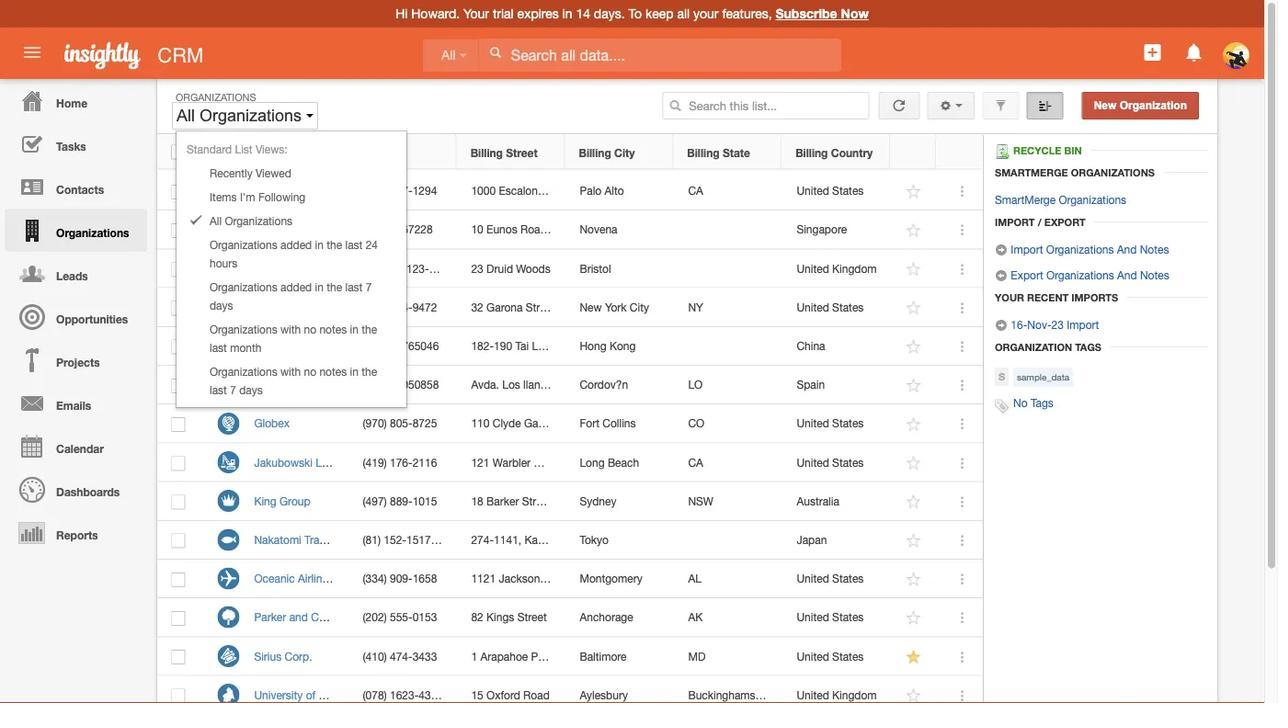 Task type: vqa. For each thing, say whether or not it's contained in the screenshot.


Task type: describe. For each thing, give the bounding box(es) containing it.
1000
[[471, 184, 496, 197]]

md cell
[[674, 638, 783, 677]]

recent
[[1028, 292, 1069, 304]]

circle arrow right image for 16-nov-23 import
[[995, 319, 1008, 332]]

standard list views:
[[187, 143, 288, 155]]

street for 82 kings street
[[518, 611, 547, 624]]

kong inside cell
[[610, 340, 636, 353]]

crossing
[[534, 456, 578, 469]]

1 kong from the left
[[326, 340, 352, 353]]

co cell
[[674, 405, 783, 444]]

follow image for bristol
[[906, 261, 923, 278]]

10 eunos road 8
[[471, 223, 556, 236]]

Search all data.... text field
[[479, 39, 842, 72]]

kamekichi
[[525, 534, 576, 547]]

following
[[258, 190, 306, 203]]

1623-
[[390, 689, 419, 702]]

states for fort collins
[[833, 417, 864, 430]]

2 vertical spatial import
[[1067, 318, 1100, 331]]

4 united states cell from the top
[[783, 444, 891, 483]]

globex, hong kong link
[[254, 340, 361, 353]]

anchorage cell
[[566, 599, 674, 638]]

3433
[[413, 650, 437, 663]]

32
[[471, 301, 484, 314]]

united kingdom cell for bristol
[[783, 250, 891, 289]]

emails link
[[5, 382, 147, 425]]

white image
[[489, 46, 502, 59]]

row containing jakubowski llc
[[157, 444, 983, 483]]

united states for palo alto
[[797, 184, 864, 197]]

oceanic
[[254, 573, 295, 586]]

oil for gas,
[[303, 223, 316, 236]]

organizations added in the last 24 hours link
[[177, 233, 407, 275]]

1121 jackson alley cell
[[457, 560, 567, 599]]

alto
[[605, 184, 624, 197]]

in inside 'organizations with no notes in the last month'
[[350, 323, 359, 336]]

2116
[[413, 456, 437, 469]]

889-
[[390, 495, 413, 508]]

opportunities link
[[5, 295, 147, 339]]

added for hours
[[281, 238, 312, 251]]

follow image for aylesbury
[[906, 688, 923, 704]]

kingdom for aylesbury
[[833, 689, 877, 702]]

(44)
[[363, 262, 381, 275]]

warbler
[[493, 456, 531, 469]]

days.
[[594, 6, 625, 21]]

airlines
[[298, 573, 334, 586]]

import / export
[[995, 216, 1086, 228]]

jakubowski
[[254, 456, 313, 469]]

fort collins
[[580, 417, 636, 430]]

1000 escalon street cell
[[457, 172, 571, 211]]

2 vertical spatial and
[[289, 611, 308, 624]]

1 hong from the left
[[296, 340, 323, 353]]

bristol cell
[[566, 250, 674, 289]]

(852) 26765046
[[363, 340, 439, 353]]

montgomery cell
[[566, 560, 674, 599]]

of
[[306, 689, 316, 702]]

Search this list... text field
[[663, 92, 870, 120]]

in inside organizations added in the last 24 hours
[[315, 238, 324, 251]]

oceanic airlines link
[[254, 573, 343, 586]]

(202)
[[363, 611, 387, 624]]

23 druid woods cell
[[457, 250, 566, 289]]

(334) 909-1658 cell
[[349, 560, 457, 599]]

organizations down items i'm following
[[225, 214, 293, 227]]

all inside all link
[[442, 48, 456, 62]]

all for the all organizations button
[[177, 106, 195, 125]]

i'm
[[240, 190, 255, 203]]

110 clyde gallagher street cell
[[457, 405, 604, 444]]

(626) 847-1294 cell
[[349, 172, 457, 211]]

following image
[[906, 649, 923, 666]]

all organizations for all organizations link
[[210, 214, 293, 227]]

jakubowski llc link
[[254, 456, 345, 469]]

export organizations and notes link
[[995, 269, 1170, 282]]

smartmerge organizations
[[995, 193, 1127, 206]]

days inside organizations added in the last 7 days
[[210, 299, 233, 312]]

calendar
[[56, 443, 104, 455]]

new york city
[[580, 301, 650, 314]]

road inside 182-190 tai lin pai road cell
[[569, 340, 595, 353]]

notes for organizations with no notes in the last month
[[320, 323, 347, 336]]

spain inside cell
[[797, 379, 825, 391]]

24
[[366, 238, 378, 251]]

1 vertical spatial corp.
[[344, 534, 372, 547]]

japan cell
[[783, 521, 891, 560]]

standard
[[187, 143, 232, 155]]

dashboards link
[[5, 468, 147, 512]]

tasks
[[56, 140, 86, 153]]

nsw cell
[[674, 483, 783, 521]]

road for 15 oxford road
[[524, 689, 550, 702]]

arapahoe
[[481, 650, 528, 663]]

474-
[[390, 650, 413, 663]]

follow image for tokyo
[[906, 533, 923, 550]]

row containing clampett oil and gas corp.
[[157, 172, 983, 211]]

622050858
[[384, 379, 439, 391]]

cell for 23 druid woods
[[674, 250, 783, 289]]

row containing globex
[[157, 405, 983, 444]]

clyde
[[493, 417, 521, 430]]

home link
[[5, 79, 147, 122]]

globex, spain
[[254, 379, 324, 391]]

group
[[280, 495, 311, 508]]

7 inside organizations with no notes in the last 7 days
[[230, 384, 236, 397]]

to
[[629, 6, 642, 21]]

1 vertical spatial your
[[995, 292, 1025, 304]]

kings
[[487, 611, 515, 624]]

projects link
[[5, 339, 147, 382]]

14
[[576, 6, 591, 21]]

united for palo alto
[[797, 184, 830, 197]]

united states cell for montgomery
[[783, 560, 891, 599]]

(626)
[[363, 184, 387, 197]]

baltimore cell
[[566, 638, 674, 677]]

united states cell for palo alto
[[783, 172, 891, 211]]

cell for 10 eunos road 8
[[674, 211, 783, 250]]

avda. los llanos 34 cell
[[457, 366, 568, 405]]

billing for billing state
[[688, 146, 720, 159]]

name
[[324, 146, 355, 159]]

smartmerge for smartmerge organizations
[[995, 193, 1056, 206]]

(419) 176-2116
[[363, 456, 437, 469]]

subscribe now link
[[776, 6, 869, 21]]

novena cell
[[566, 211, 674, 250]]

kingdom for bristol
[[833, 262, 877, 275]]

hong inside cell
[[580, 340, 607, 353]]

notes for organizations with no notes in the last 7 days
[[320, 365, 347, 378]]

182-
[[471, 340, 494, 353]]

united kingdom for aylesbury
[[797, 689, 877, 702]]

aylesbury cell
[[566, 677, 674, 704]]

8725
[[413, 417, 437, 430]]

ca for long beach
[[689, 456, 704, 469]]

united kingdom cell for aylesbury
[[783, 677, 891, 704]]

ca for palo alto
[[689, 184, 704, 197]]

23 druid woods
[[471, 262, 551, 275]]

united for bristol
[[797, 262, 830, 275]]

views:
[[256, 143, 288, 155]]

ak cell
[[674, 599, 783, 638]]

last inside organizations added in the last 7 days
[[345, 281, 363, 293]]

search image
[[669, 99, 682, 112]]

import for import / export
[[995, 216, 1036, 228]]

llanos
[[524, 379, 552, 391]]

circle arrow left image
[[995, 270, 1008, 282]]

(970) 805-8725 cell
[[349, 405, 457, 444]]

billing for billing city
[[579, 146, 612, 159]]

last inside organizations with no notes in the last 7 days
[[210, 384, 227, 397]]

4 follow image from the top
[[906, 455, 923, 472]]

united for montgomery
[[797, 573, 830, 586]]

all for all organizations link
[[210, 214, 222, 227]]

navigation containing home
[[0, 79, 147, 555]]

1 arapahoe point
[[471, 650, 557, 663]]

1658
[[413, 573, 437, 586]]

274-1141, kamekichi 3-jo cell
[[457, 521, 598, 560]]

united states for fort collins
[[797, 417, 864, 430]]

new for new york city
[[580, 301, 602, 314]]

ny cell
[[674, 289, 783, 327]]

now
[[841, 6, 869, 21]]

china cell
[[783, 327, 891, 366]]

the inside 'organizations with no notes in the last month'
[[362, 323, 377, 336]]

row containing sirius corp.
[[157, 638, 983, 677]]

show sidebar image
[[1039, 99, 1052, 112]]

cordov?n cell
[[566, 366, 674, 405]]

notes for import organizations and notes
[[1141, 243, 1170, 256]]

1 spain from the left
[[296, 379, 324, 391]]

cell down all organizations link
[[240, 250, 349, 289]]

follow image for nsw
[[906, 494, 923, 511]]

street up the long
[[575, 417, 604, 430]]

standard list views: link
[[154, 137, 407, 161]]

(44) 207-123-4567
[[363, 262, 454, 275]]

3-
[[579, 534, 590, 547]]

(81)
[[363, 534, 381, 547]]

globex
[[254, 417, 290, 430]]

(410) 474-3433 cell
[[349, 638, 457, 677]]

country
[[831, 146, 873, 159]]

18 barker street cell
[[457, 483, 566, 521]]

features,
[[723, 6, 772, 21]]

long
[[580, 456, 605, 469]]

states for new york city
[[833, 301, 864, 314]]

singapore cell
[[783, 211, 891, 250]]

follow image for lo
[[906, 377, 923, 395]]

110
[[471, 417, 490, 430]]

imports
[[1072, 292, 1119, 304]]

items i'm following
[[210, 190, 306, 203]]

alley
[[543, 573, 567, 586]]

1121 jackson alley
[[471, 573, 567, 586]]

182-190 tai lin pai road cell
[[457, 327, 595, 366]]

row containing globex, hong kong
[[157, 327, 983, 366]]

sydney cell
[[566, 483, 674, 521]]

organization for organization name
[[254, 146, 321, 159]]

export organizations and notes
[[1008, 269, 1170, 282]]

united states for anchorage
[[797, 611, 864, 624]]

organizations inside organizations added in the last 24 hours
[[210, 238, 278, 251]]

row containing university of northumbria
[[157, 677, 983, 704]]

subscribe
[[776, 6, 838, 21]]

and for gas
[[319, 184, 338, 197]]

row containing organization name
[[157, 135, 983, 170]]

0 vertical spatial corp.
[[364, 184, 391, 197]]

oil for gas
[[303, 184, 316, 197]]

organizations added in the last 7 days
[[210, 281, 372, 312]]

organizations with no notes in the last 7 days
[[210, 365, 377, 397]]

(65) 64367228
[[363, 223, 433, 236]]

555-
[[390, 611, 413, 624]]

324-
[[390, 301, 413, 314]]

organizations inside organizations added in the last 7 days
[[210, 281, 278, 293]]

organizations with no notes in the last 7 days link
[[177, 360, 407, 402]]

united kingdom for bristol
[[797, 262, 877, 275]]

calendar link
[[5, 425, 147, 468]]

nsw
[[689, 495, 714, 508]]

billing city
[[579, 146, 635, 159]]

billing street
[[471, 146, 538, 159]]

in inside organizations with no notes in the last 7 days
[[350, 365, 359, 378]]

and for gas,
[[319, 223, 338, 236]]

smartmerge organizations
[[995, 167, 1155, 178]]

united states cell for fort collins
[[783, 405, 891, 444]]

billing for billing street
[[471, 146, 503, 159]]

llc
[[316, 456, 336, 469]]

row containing globex, spain
[[157, 366, 983, 405]]

(852) 26765046 cell
[[349, 327, 457, 366]]



Task type: locate. For each thing, give the bounding box(es) containing it.
0 horizontal spatial hong
[[296, 340, 323, 353]]

organizations up 'leads' link
[[56, 226, 129, 239]]

s
[[999, 371, 1006, 383]]

0 horizontal spatial 7
[[230, 384, 236, 397]]

1 vertical spatial notes
[[320, 365, 347, 378]]

1 circle arrow right image from the top
[[995, 244, 1008, 257]]

8 united from the top
[[797, 650, 830, 663]]

1 united kingdom from the top
[[797, 262, 877, 275]]

0 vertical spatial days
[[210, 299, 233, 312]]

5 follow image from the top
[[906, 533, 923, 550]]

import up "tags"
[[1067, 318, 1100, 331]]

palo alto
[[580, 184, 624, 197]]

added down all organizations link
[[281, 238, 312, 251]]

1 horizontal spatial spain
[[797, 379, 825, 391]]

1 kingdom from the top
[[833, 262, 877, 275]]

clampett up organizations added in the last 24 hours
[[254, 223, 300, 236]]

0 horizontal spatial singapore
[[367, 223, 417, 236]]

follow image for fort collins
[[906, 416, 923, 434]]

7 row from the top
[[157, 366, 983, 405]]

united for aylesbury
[[797, 689, 830, 702]]

64367228
[[384, 223, 433, 236]]

8 row from the top
[[157, 405, 983, 444]]

2 kingdom from the top
[[833, 689, 877, 702]]

1 vertical spatial road
[[569, 340, 595, 353]]

notes up the globex, hong kong link
[[320, 323, 347, 336]]

1 vertical spatial export
[[1011, 269, 1044, 282]]

14 row from the top
[[157, 638, 983, 677]]

2 singapore from the left
[[797, 223, 847, 236]]

2 notes from the top
[[1141, 269, 1170, 282]]

united states cell up australia
[[783, 444, 891, 483]]

2 vertical spatial road
[[524, 689, 550, 702]]

globex,
[[254, 340, 293, 353], [254, 379, 293, 391]]

6 row from the top
[[157, 327, 983, 366]]

7 united states cell from the top
[[783, 638, 891, 677]]

1 and from the top
[[1118, 243, 1137, 256]]

1 billing from the left
[[471, 146, 503, 159]]

2 follow image from the top
[[906, 300, 923, 317]]

notifications image
[[1184, 41, 1206, 63]]

row containing clampett oil and gas, singapore
[[157, 211, 983, 250]]

1 smartmerge from the top
[[995, 167, 1069, 178]]

2 united states cell from the top
[[783, 289, 891, 327]]

1 with from the top
[[281, 323, 301, 336]]

16-nov-23 import link
[[995, 318, 1100, 332]]

10 eunos road 8 cell
[[457, 211, 566, 250]]

organizations up export organizations and notes "link"
[[1047, 243, 1115, 256]]

last inside organizations added in the last 24 hours
[[345, 238, 363, 251]]

23 up organization tags
[[1052, 318, 1064, 331]]

5 united states from the top
[[797, 573, 864, 586]]

0 horizontal spatial 23
[[471, 262, 484, 275]]

united states cell up australia cell
[[783, 405, 891, 444]]

all organizations button
[[172, 102, 318, 130]]

10 row from the top
[[157, 483, 983, 521]]

1 row from the top
[[157, 135, 983, 170]]

singapore inside cell
[[797, 223, 847, 236]]

7 states from the top
[[833, 650, 864, 663]]

sirius
[[254, 650, 282, 663]]

1 horizontal spatial days
[[239, 384, 263, 397]]

1 notes from the top
[[320, 323, 347, 336]]

0 vertical spatial no
[[304, 323, 317, 336]]

hong right pai
[[580, 340, 607, 353]]

3 follow image from the top
[[906, 416, 923, 434]]

refresh list image
[[891, 99, 908, 112]]

row
[[157, 135, 983, 170], [157, 172, 983, 211], [157, 211, 983, 250], [157, 250, 983, 289], [157, 289, 983, 327], [157, 327, 983, 366], [157, 366, 983, 405], [157, 405, 983, 444], [157, 444, 983, 483], [157, 483, 983, 521], [157, 521, 983, 560], [157, 560, 983, 599], [157, 599, 983, 638], [157, 638, 983, 677], [157, 677, 983, 704]]

6 united states from the top
[[797, 611, 864, 624]]

row containing oceanic airlines
[[157, 560, 983, 599]]

organizations inside 'link'
[[56, 226, 129, 239]]

0 vertical spatial new
[[1095, 99, 1117, 112]]

1 vertical spatial import
[[1011, 243, 1044, 256]]

0 vertical spatial clampett
[[254, 184, 300, 197]]

the inside organizations with no notes in the last 7 days
[[362, 365, 377, 378]]

leads link
[[5, 252, 147, 295]]

follow image
[[906, 183, 923, 201], [906, 300, 923, 317], [906, 338, 923, 356], [906, 377, 923, 395], [906, 494, 923, 511]]

2 united kingdom from the top
[[797, 689, 877, 702]]

13 row from the top
[[157, 599, 983, 638]]

road right "oxford"
[[524, 689, 550, 702]]

road inside 15 oxford road cell
[[524, 689, 550, 702]]

row containing king group
[[157, 483, 983, 521]]

2 smartmerge from the top
[[995, 193, 1056, 206]]

6 follow image from the top
[[906, 571, 923, 589]]

new york city cell
[[566, 289, 674, 327]]

all inside the all organizations button
[[177, 106, 195, 125]]

32 garona street cell
[[457, 289, 566, 327]]

cell up ny cell
[[674, 211, 783, 250]]

united states cell left 'following' image
[[783, 638, 891, 677]]

ca down billing state
[[689, 184, 704, 197]]

follow image for ca
[[906, 183, 923, 201]]

1 united kingdom cell from the top
[[783, 250, 891, 289]]

no up globex, spain link
[[304, 365, 317, 378]]

4 billing from the left
[[796, 146, 828, 159]]

australia
[[797, 495, 840, 508]]

2 vertical spatial corp.
[[285, 650, 312, 663]]

9 row from the top
[[157, 444, 983, 483]]

row group
[[157, 172, 983, 704]]

hong kong cell
[[566, 327, 674, 366]]

1 follow image from the top
[[906, 183, 923, 201]]

1 horizontal spatial singapore
[[797, 223, 847, 236]]

palo
[[580, 184, 602, 197]]

united states cell
[[783, 172, 891, 211], [783, 289, 891, 327], [783, 405, 891, 444], [783, 444, 891, 483], [783, 560, 891, 599], [783, 599, 891, 638], [783, 638, 891, 677]]

6 united from the top
[[797, 573, 830, 586]]

added down organizations added in the last 24 hours
[[281, 281, 312, 293]]

cell for 274-1141, kamekichi 3-jo
[[674, 521, 783, 560]]

organizations with no notes in the last month link
[[177, 317, 407, 360]]

4567
[[429, 262, 454, 275]]

united kingdom cell
[[783, 250, 891, 289], [783, 677, 891, 704]]

city right york at the left of page
[[630, 301, 650, 314]]

and for export organizations and notes
[[1118, 269, 1138, 282]]

0 vertical spatial kingdom
[[833, 262, 877, 275]]

organization down 'nov-'
[[995, 341, 1073, 353]]

your left trial
[[464, 6, 489, 21]]

notes down the globex, hong kong link
[[320, 365, 347, 378]]

23 left druid
[[471, 262, 484, 275]]

1 vertical spatial smartmerge
[[995, 193, 1056, 206]]

corp. right "trading"
[[344, 534, 372, 547]]

23 inside cell
[[471, 262, 484, 275]]

1 vertical spatial no
[[304, 365, 317, 378]]

row containing nakatomi trading corp.
[[157, 521, 983, 560]]

2 spain from the left
[[797, 379, 825, 391]]

2 vertical spatial all
[[210, 214, 222, 227]]

0 horizontal spatial organization
[[254, 146, 321, 159]]

the down organizations added in the last 24 hours
[[327, 281, 342, 293]]

1 states from the top
[[833, 184, 864, 197]]

all organizations up list
[[177, 106, 306, 125]]

all
[[442, 48, 456, 62], [177, 106, 195, 125], [210, 214, 222, 227]]

5 united states cell from the top
[[783, 560, 891, 599]]

(078) 1623-4369
[[363, 689, 443, 702]]

navigation
[[0, 79, 147, 555]]

(714) 324-9472 cell
[[349, 289, 457, 327]]

billing for billing country
[[796, 146, 828, 159]]

0 vertical spatial city
[[615, 146, 635, 159]]

export right "circle arrow left" 'icon'
[[1011, 269, 1044, 282]]

7 follow image from the top
[[906, 610, 923, 628]]

0 horizontal spatial new
[[580, 301, 602, 314]]

no for 7
[[304, 365, 317, 378]]

organizations up month
[[210, 323, 278, 336]]

row containing parker and company
[[157, 599, 983, 638]]

notes down import organizations and notes
[[1141, 269, 1170, 282]]

export inside "link"
[[1011, 269, 1044, 282]]

ca cell for long beach
[[674, 444, 783, 483]]

street right barker
[[522, 495, 552, 508]]

0 vertical spatial organization
[[1120, 99, 1188, 112]]

sample_data
[[1018, 372, 1070, 383]]

gas,
[[341, 223, 364, 236]]

follow image for novena
[[906, 222, 923, 239]]

0153
[[413, 611, 437, 624]]

2 notes from the top
[[320, 365, 347, 378]]

corp. right gas
[[364, 184, 391, 197]]

1 horizontal spatial hong
[[580, 340, 607, 353]]

organization up recently viewed link
[[254, 146, 321, 159]]

organizations inside 'organizations with no notes in the last month'
[[210, 323, 278, 336]]

united for fort collins
[[797, 417, 830, 430]]

hours
[[210, 257, 238, 270]]

5 united from the top
[[797, 456, 830, 469]]

clampett oil and gas corp. link
[[254, 184, 400, 197]]

long beach cell
[[566, 444, 674, 483]]

1 vertical spatial added
[[281, 281, 312, 293]]

states for montgomery
[[833, 573, 864, 586]]

united states cell down japan
[[783, 560, 891, 599]]

1 vertical spatial clampett
[[254, 223, 300, 236]]

states for baltimore
[[833, 650, 864, 663]]

2 with from the top
[[281, 365, 301, 378]]

singapore down the billing country
[[797, 223, 847, 236]]

ca cell for palo alto
[[674, 172, 783, 211]]

follow image
[[906, 222, 923, 239], [906, 261, 923, 278], [906, 416, 923, 434], [906, 455, 923, 472], [906, 533, 923, 550], [906, 571, 923, 589], [906, 610, 923, 628], [906, 688, 923, 704]]

0 vertical spatial notes
[[320, 323, 347, 336]]

(202) 555-0153 cell
[[349, 599, 457, 638]]

reports link
[[5, 512, 147, 555]]

4 united from the top
[[797, 417, 830, 430]]

1 notes from the top
[[1141, 243, 1170, 256]]

clampett oil and gas corp.
[[254, 184, 391, 197]]

3 united from the top
[[797, 301, 830, 314]]

follow image for montgomery
[[906, 571, 923, 589]]

clampett down the viewed
[[254, 184, 300, 197]]

united states cell for baltimore
[[783, 638, 891, 677]]

0 vertical spatial 23
[[471, 262, 484, 275]]

1 vertical spatial all
[[177, 106, 195, 125]]

aylesbury
[[580, 689, 628, 702]]

china
[[797, 340, 826, 353]]

billing up palo
[[579, 146, 612, 159]]

projects
[[56, 356, 100, 369]]

1 vertical spatial globex,
[[254, 379, 293, 391]]

organization down the notifications image
[[1120, 99, 1188, 112]]

0 vertical spatial circle arrow right image
[[995, 244, 1008, 257]]

1 added from the top
[[281, 238, 312, 251]]

(714) 324-9472
[[363, 301, 437, 314]]

0 vertical spatial ca
[[689, 184, 704, 197]]

7 inside organizations added in the last 7 days
[[366, 281, 372, 293]]

united for new york city
[[797, 301, 830, 314]]

road for 10 eunos road 8
[[521, 223, 547, 236]]

0 horizontal spatial export
[[1011, 269, 1044, 282]]

recycle bin link
[[995, 144, 1092, 159]]

state
[[723, 146, 751, 159]]

nakatomi trading corp. (81) 152-151748
[[254, 534, 443, 547]]

121 warbler crossing cell
[[457, 444, 578, 483]]

organizations down import organizations and notes link
[[1047, 269, 1115, 282]]

0 vertical spatial added
[[281, 238, 312, 251]]

row group containing clampett oil and gas corp.
[[157, 172, 983, 704]]

organizations inside button
[[200, 106, 302, 125]]

1 horizontal spatial new
[[1095, 99, 1117, 112]]

1 horizontal spatial your
[[995, 292, 1025, 304]]

(078) 1623-4369 cell
[[349, 677, 457, 704]]

list
[[235, 143, 253, 155]]

lo cell
[[674, 366, 783, 405]]

billing country
[[796, 146, 873, 159]]

no for month
[[304, 323, 317, 336]]

spain cell
[[783, 366, 891, 405]]

export down smartmerge organizations
[[1045, 216, 1086, 228]]

lin
[[532, 340, 547, 353]]

new inside 'link'
[[1095, 99, 1117, 112]]

2 united from the top
[[797, 262, 830, 275]]

notes for export organizations and notes
[[1141, 269, 1170, 282]]

baltimore
[[580, 650, 627, 663]]

organizations inside organizations with no notes in the last 7 days
[[210, 365, 278, 378]]

cog image
[[940, 99, 953, 112]]

hong
[[296, 340, 323, 353], [580, 340, 607, 353]]

organizations down smartmerge organizations
[[1059, 193, 1127, 206]]

crm
[[158, 43, 204, 67]]

4 united states from the top
[[797, 456, 864, 469]]

with
[[281, 323, 301, 336], [281, 365, 301, 378]]

and for import organizations and notes
[[1118, 243, 1137, 256]]

8 follow image from the top
[[906, 688, 923, 704]]

1 vertical spatial all organizations
[[210, 214, 293, 227]]

organization for organization tags
[[995, 341, 1073, 353]]

follow image for ny
[[906, 300, 923, 317]]

0 vertical spatial notes
[[1141, 243, 1170, 256]]

(626) 847-1294
[[363, 184, 437, 197]]

1 vertical spatial with
[[281, 365, 301, 378]]

billing left state
[[688, 146, 720, 159]]

all organizations inside the all organizations button
[[177, 106, 306, 125]]

notes up export organizations and notes on the right of page
[[1141, 243, 1170, 256]]

added for days
[[281, 281, 312, 293]]

6 united states cell from the top
[[783, 599, 891, 638]]

new left york at the left of page
[[580, 301, 602, 314]]

0 horizontal spatial all
[[177, 106, 195, 125]]

with for 7
[[281, 365, 301, 378]]

added inside organizations added in the last 24 hours
[[281, 238, 312, 251]]

2 ca cell from the top
[[674, 444, 783, 483]]

2 states from the top
[[833, 301, 864, 314]]

all organizations for the all organizations button
[[177, 106, 306, 125]]

0 vertical spatial with
[[281, 323, 301, 336]]

1 horizontal spatial kong
[[610, 340, 636, 353]]

days down hours
[[210, 299, 233, 312]]

1 vertical spatial and
[[1118, 269, 1138, 282]]

street right garona
[[526, 301, 555, 314]]

1 horizontal spatial export
[[1045, 216, 1086, 228]]

3 row from the top
[[157, 211, 983, 250]]

singapore up 24
[[367, 223, 417, 236]]

16-nov-23 import
[[1008, 318, 1100, 331]]

university of northumbria
[[254, 689, 380, 702]]

0 vertical spatial your
[[464, 6, 489, 21]]

123-
[[407, 262, 429, 275]]

anchorage
[[580, 611, 634, 624]]

15 oxford road cell
[[457, 677, 566, 704]]

and up export organizations and notes on the right of page
[[1118, 243, 1137, 256]]

None checkbox
[[172, 185, 185, 200], [172, 301, 185, 316], [172, 457, 185, 471], [172, 495, 185, 510], [172, 534, 185, 549], [172, 689, 185, 704], [172, 185, 185, 200], [172, 301, 185, 316], [172, 457, 185, 471], [172, 495, 185, 510], [172, 534, 185, 549], [172, 689, 185, 704]]

with up the globex, hong kong on the left of page
[[281, 323, 301, 336]]

nov-
[[1028, 318, 1052, 331]]

0 vertical spatial globex,
[[254, 340, 293, 353]]

with for month
[[281, 323, 301, 336]]

1
[[471, 650, 478, 663]]

5 follow image from the top
[[906, 494, 923, 511]]

cell up ny on the top
[[674, 250, 783, 289]]

3 united states from the top
[[797, 417, 864, 430]]

all inside all organizations link
[[210, 214, 222, 227]]

1 vertical spatial oil
[[303, 223, 316, 236]]

australia cell
[[783, 483, 891, 521]]

the up (852) in the left of the page
[[362, 323, 377, 336]]

1 globex, from the top
[[254, 340, 293, 353]]

nakatomi
[[254, 534, 302, 547]]

import for import organizations and notes
[[1011, 243, 1044, 256]]

united states for montgomery
[[797, 573, 864, 586]]

and left gas,
[[319, 223, 338, 236]]

1 united states from the top
[[797, 184, 864, 197]]

kong down new york city cell
[[610, 340, 636, 353]]

organizations with no notes in the last month
[[210, 323, 377, 354]]

None checkbox
[[171, 145, 185, 160], [172, 224, 185, 238], [172, 262, 185, 277], [172, 340, 185, 355], [172, 379, 185, 394], [172, 418, 185, 432], [172, 573, 185, 588], [172, 612, 185, 627], [172, 651, 185, 665], [171, 145, 185, 160], [172, 224, 185, 238], [172, 262, 185, 277], [172, 340, 185, 355], [172, 379, 185, 394], [172, 418, 185, 432], [172, 573, 185, 588], [172, 612, 185, 627], [172, 651, 185, 665]]

2 vertical spatial organization
[[995, 341, 1073, 353]]

0 vertical spatial road
[[521, 223, 547, 236]]

sydney
[[580, 495, 617, 508]]

all down howard.
[[442, 48, 456, 62]]

circle arrow right image for import organizations and notes
[[995, 244, 1008, 257]]

smartmerge for smartmerge organizations
[[995, 167, 1069, 178]]

states for anchorage
[[833, 611, 864, 624]]

united states cell up china
[[783, 289, 891, 327]]

organizations inside "link"
[[1047, 269, 1115, 282]]

1 ca cell from the top
[[674, 172, 783, 211]]

jackson
[[499, 573, 540, 586]]

1 vertical spatial kingdom
[[833, 689, 877, 702]]

0 vertical spatial ca cell
[[674, 172, 783, 211]]

0 vertical spatial united kingdom cell
[[783, 250, 891, 289]]

the down clampett oil and gas, singapore
[[327, 238, 342, 251]]

0 vertical spatial all organizations
[[177, 106, 306, 125]]

0 vertical spatial import
[[995, 216, 1036, 228]]

1 vertical spatial circle arrow right image
[[995, 319, 1008, 332]]

with inside organizations with no notes in the last 7 days
[[281, 365, 301, 378]]

in inside organizations added in the last 7 days
[[315, 281, 324, 293]]

street up 1000 escalon street
[[506, 146, 538, 159]]

and inside import organizations and notes link
[[1118, 243, 1137, 256]]

smartmerge up the /
[[995, 193, 1056, 206]]

no
[[1014, 397, 1028, 410]]

1 arapahoe point cell
[[457, 638, 566, 677]]

all organizations
[[177, 106, 306, 125], [210, 214, 293, 227]]

ca cell
[[674, 172, 783, 211], [674, 444, 783, 483]]

and left gas
[[319, 184, 338, 197]]

follow image for anchorage
[[906, 610, 923, 628]]

(81) 152-151748 cell
[[349, 521, 457, 560]]

12 row from the top
[[157, 560, 983, 599]]

days up globex
[[239, 384, 263, 397]]

new for new organization
[[1095, 99, 1117, 112]]

all up standard
[[177, 106, 195, 125]]

organizations up hours
[[210, 238, 278, 251]]

0 vertical spatial oil
[[303, 184, 316, 197]]

2 united states from the top
[[797, 301, 864, 314]]

2 ca from the top
[[689, 456, 704, 469]]

globex, for globex, spain
[[254, 379, 293, 391]]

organizations up standard
[[176, 91, 256, 103]]

notes inside organizations with no notes in the last 7 days
[[320, 365, 347, 378]]

hi howard. your trial expires in 14 days. to keep all your features, subscribe now
[[396, 6, 869, 21]]

smartmerge down recycle
[[995, 167, 1069, 178]]

spain down china
[[797, 379, 825, 391]]

emails
[[56, 399, 91, 412]]

0 vertical spatial and
[[1118, 243, 1137, 256]]

no inside 'organizations with no notes in the last month'
[[304, 323, 317, 336]]

7 down (44)
[[366, 281, 372, 293]]

and inside export organizations and notes "link"
[[1118, 269, 1138, 282]]

new right show sidebar 'image'
[[1095, 99, 1117, 112]]

street left palo
[[541, 184, 571, 197]]

kong left (852) in the left of the page
[[326, 340, 352, 353]]

1121
[[471, 573, 496, 586]]

0 horizontal spatial days
[[210, 299, 233, 312]]

row containing (44) 207-123-4567
[[157, 250, 983, 289]]

4 follow image from the top
[[906, 377, 923, 395]]

corp. right sirius
[[285, 650, 312, 663]]

0 vertical spatial 7
[[366, 281, 372, 293]]

notes inside 'organizations with no notes in the last month'
[[320, 323, 347, 336]]

2 horizontal spatial organization
[[1120, 99, 1188, 112]]

0 vertical spatial and
[[319, 184, 338, 197]]

3 states from the top
[[833, 417, 864, 430]]

king group link
[[254, 495, 320, 508]]

street for 32 garona street
[[526, 301, 555, 314]]

15 row from the top
[[157, 677, 983, 704]]

2 clampett from the top
[[254, 223, 300, 236]]

recycle
[[1014, 145, 1062, 157]]

0 horizontal spatial kong
[[326, 340, 352, 353]]

road left 8
[[521, 223, 547, 236]]

5 row from the top
[[157, 289, 983, 327]]

circle arrow right image up "circle arrow left" 'icon'
[[995, 244, 1008, 257]]

fort collins cell
[[566, 405, 674, 444]]

billing up 1000
[[471, 146, 503, 159]]

1 vertical spatial united kingdom cell
[[783, 677, 891, 704]]

1 vertical spatial organization
[[254, 146, 321, 159]]

(65) 64367228 cell
[[349, 211, 457, 250]]

hong kong
[[580, 340, 636, 353]]

with up globex, spain
[[281, 365, 301, 378]]

0 vertical spatial smartmerge
[[995, 167, 1069, 178]]

street for 18 barker street
[[522, 495, 552, 508]]

circle arrow right image inside 16-nov-23 import link
[[995, 319, 1008, 332]]

point
[[531, 650, 557, 663]]

globex, for globex, hong kong
[[254, 340, 293, 353]]

escalon
[[499, 184, 538, 197]]

1 vertical spatial united kingdom
[[797, 689, 877, 702]]

ca cell down state
[[674, 172, 783, 211]]

billing left the country
[[796, 146, 828, 159]]

recently viewed link
[[177, 161, 407, 185]]

1 horizontal spatial organization
[[995, 341, 1073, 353]]

1 horizontal spatial all
[[210, 214, 222, 227]]

1 vertical spatial notes
[[1141, 269, 1170, 282]]

4 states from the top
[[833, 456, 864, 469]]

1 horizontal spatial 7
[[366, 281, 372, 293]]

7 united from the top
[[797, 611, 830, 624]]

6 states from the top
[[833, 611, 864, 624]]

recently
[[210, 167, 253, 179]]

road right pai
[[569, 340, 595, 353]]

2 follow image from the top
[[906, 261, 923, 278]]

king
[[254, 495, 277, 508]]

1 vertical spatial days
[[239, 384, 263, 397]]

the up (34)
[[362, 365, 377, 378]]

1 united states cell from the top
[[783, 172, 891, 211]]

circle arrow right image
[[995, 244, 1008, 257], [995, 319, 1008, 332]]

1 united from the top
[[797, 184, 830, 197]]

new inside cell
[[580, 301, 602, 314]]

0 vertical spatial export
[[1045, 216, 1086, 228]]

5 states from the top
[[833, 573, 864, 586]]

3 billing from the left
[[688, 146, 720, 159]]

ca down co
[[689, 456, 704, 469]]

(497) 889-1015 cell
[[349, 483, 457, 521]]

121
[[471, 456, 490, 469]]

1 vertical spatial ca
[[689, 456, 704, 469]]

1 vertical spatial ca cell
[[674, 444, 783, 483]]

all organizations inside all organizations link
[[210, 214, 293, 227]]

woods
[[516, 262, 551, 275]]

1 no from the top
[[304, 323, 317, 336]]

spain down the globex, hong kong link
[[296, 379, 324, 391]]

al cell
[[674, 560, 783, 599]]

7
[[366, 281, 372, 293], [230, 384, 236, 397]]

(44) 207-123-4567 cell
[[349, 250, 457, 289]]

1 vertical spatial 23
[[1052, 318, 1064, 331]]

2 oil from the top
[[303, 223, 316, 236]]

3 united states cell from the top
[[783, 405, 891, 444]]

organizations up list
[[200, 106, 302, 125]]

with inside 'organizations with no notes in the last month'
[[281, 323, 301, 336]]

palo alto cell
[[566, 172, 674, 211]]

import organizations and notes link
[[995, 243, 1170, 257]]

0 horizontal spatial spain
[[296, 379, 324, 391]]

2 united kingdom cell from the top
[[783, 677, 891, 704]]

8
[[550, 223, 556, 236]]

all down the items on the left top
[[210, 214, 222, 227]]

82 kings street cell
[[457, 599, 566, 638]]

days inside organizations with no notes in the last 7 days
[[239, 384, 263, 397]]

ca cell up 'nsw'
[[674, 444, 783, 483]]

organization inside 'link'
[[1120, 99, 1188, 112]]

1 vertical spatial 7
[[230, 384, 236, 397]]

last inside 'organizations with no notes in the last month'
[[210, 341, 227, 354]]

gas
[[341, 184, 360, 197]]

2 kong from the left
[[610, 340, 636, 353]]

2 horizontal spatial all
[[442, 48, 456, 62]]

circle arrow right image inside import organizations and notes link
[[995, 244, 1008, 257]]

import left the /
[[995, 216, 1036, 228]]

cell up the globex, hong kong on the left of page
[[240, 289, 349, 327]]

united states for baltimore
[[797, 650, 864, 663]]

city up palo alto cell
[[615, 146, 635, 159]]

keep
[[646, 6, 674, 21]]

cell
[[674, 211, 783, 250], [240, 250, 349, 289], [674, 250, 783, 289], [240, 289, 349, 327], [674, 327, 783, 366], [674, 521, 783, 560]]

import down the /
[[1011, 243, 1044, 256]]

2 added from the top
[[281, 281, 312, 293]]

(34) 622050858 cell
[[349, 366, 457, 405]]

1 follow image from the top
[[906, 222, 923, 239]]

15 oxford road
[[471, 689, 550, 702]]

(970) 805-8725
[[363, 417, 437, 430]]

0 horizontal spatial your
[[464, 6, 489, 21]]

1294
[[413, 184, 437, 197]]

1 oil from the top
[[303, 184, 316, 197]]

all organizations down i'm
[[210, 214, 293, 227]]

(34) 622050858
[[363, 379, 439, 391]]

united states for new york city
[[797, 301, 864, 314]]

2 hong from the left
[[580, 340, 607, 353]]

your down "circle arrow left" 'icon'
[[995, 292, 1025, 304]]

2 row from the top
[[157, 172, 983, 211]]

circle arrow right image left 16-
[[995, 319, 1008, 332]]

organizations down hours
[[210, 281, 278, 293]]

organizations link
[[5, 209, 147, 252]]

import
[[995, 216, 1036, 228], [1011, 243, 1044, 256], [1067, 318, 1100, 331]]

united for baltimore
[[797, 650, 830, 663]]

0 vertical spatial all
[[442, 48, 456, 62]]

9 united from the top
[[797, 689, 830, 702]]

buckinghamshire
[[689, 689, 774, 702]]

notes inside "link"
[[1141, 269, 1170, 282]]

spain
[[296, 379, 324, 391], [797, 379, 825, 391]]

tokyo cell
[[566, 521, 674, 560]]

2 no from the top
[[304, 365, 317, 378]]

2 circle arrow right image from the top
[[995, 319, 1008, 332]]

2 billing from the left
[[579, 146, 612, 159]]

1 singapore from the left
[[367, 223, 417, 236]]

street right kings
[[518, 611, 547, 624]]

road
[[521, 223, 547, 236], [569, 340, 595, 353], [524, 689, 550, 702]]

the inside organizations added in the last 7 days
[[327, 281, 342, 293]]

clampett for clampett oil and gas, singapore
[[254, 223, 300, 236]]

no inside organizations with no notes in the last 7 days
[[304, 365, 317, 378]]

united states cell down the billing country
[[783, 172, 891, 211]]

23
[[471, 262, 484, 275], [1052, 318, 1064, 331]]

/
[[1038, 216, 1042, 228]]

(419) 176-2116 cell
[[349, 444, 457, 483]]

cell down 'nsw'
[[674, 521, 783, 560]]

1 horizontal spatial 23
[[1052, 318, 1064, 331]]

united states cell down japan cell
[[783, 599, 891, 638]]

states for palo alto
[[833, 184, 864, 197]]

11 row from the top
[[157, 521, 983, 560]]

1 vertical spatial and
[[319, 223, 338, 236]]

show list view filters image
[[995, 99, 1008, 112]]

road inside 10 eunos road 8 cell
[[521, 223, 547, 236]]

3 follow image from the top
[[906, 338, 923, 356]]

7 down month
[[230, 384, 236, 397]]

1 ca from the top
[[689, 184, 704, 197]]

buckinghamshire cell
[[674, 677, 783, 704]]

bristol
[[580, 262, 611, 275]]

cell for 182-190 tai lin pai road
[[674, 327, 783, 366]]

cell up lo at the right
[[674, 327, 783, 366]]

city inside cell
[[630, 301, 650, 314]]

hong up organizations with no notes in the last 7 days
[[296, 340, 323, 353]]

1 vertical spatial new
[[580, 301, 602, 314]]

row containing (714) 324-9472
[[157, 289, 983, 327]]

street for 1000 escalon street
[[541, 184, 571, 197]]

the inside organizations added in the last 24 hours
[[327, 238, 342, 251]]

and up imports
[[1118, 269, 1138, 282]]

and right parker
[[289, 611, 308, 624]]

2 and from the top
[[1118, 269, 1138, 282]]

0 vertical spatial united kingdom
[[797, 262, 877, 275]]

7 united states from the top
[[797, 650, 864, 663]]

organizations added in the last 24 hours
[[210, 238, 378, 270]]

1 vertical spatial city
[[630, 301, 650, 314]]

united for anchorage
[[797, 611, 830, 624]]

added inside organizations added in the last 7 days
[[281, 281, 312, 293]]

2 globex, from the top
[[254, 379, 293, 391]]

united states cell for new york city
[[783, 289, 891, 327]]

clampett for clampett oil and gas corp.
[[254, 184, 300, 197]]

united states cell for anchorage
[[783, 599, 891, 638]]



